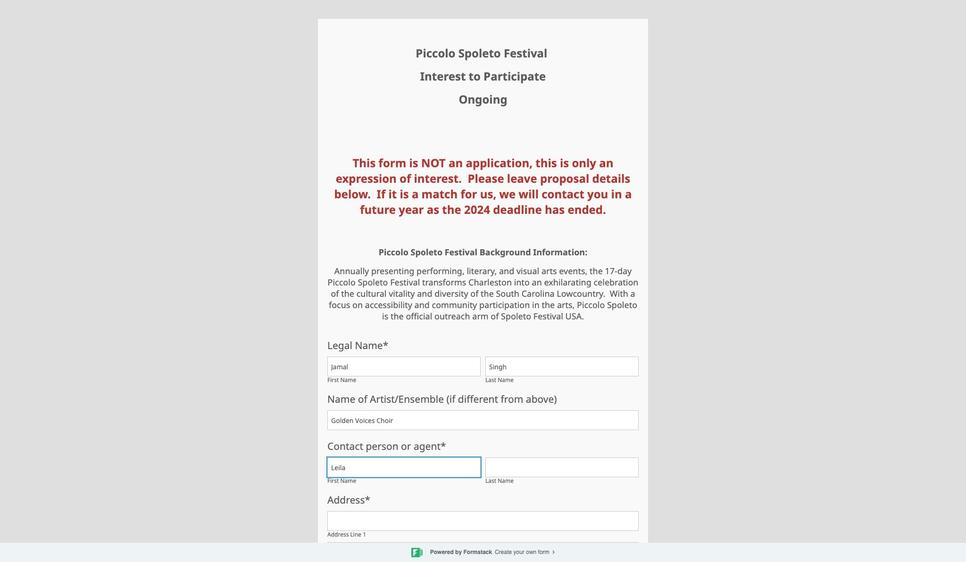 Task type: locate. For each thing, give the bounding box(es) containing it.
None text field
[[327, 458, 481, 478]]

None text field
[[327, 357, 481, 377], [485, 357, 639, 377], [327, 411, 639, 431], [485, 458, 639, 478], [327, 512, 639, 532], [327, 543, 639, 563], [327, 357, 481, 377], [485, 357, 639, 377], [327, 411, 639, 431], [485, 458, 639, 478], [327, 512, 639, 532], [327, 543, 639, 563]]

formstack image
[[411, 548, 423, 559]]



